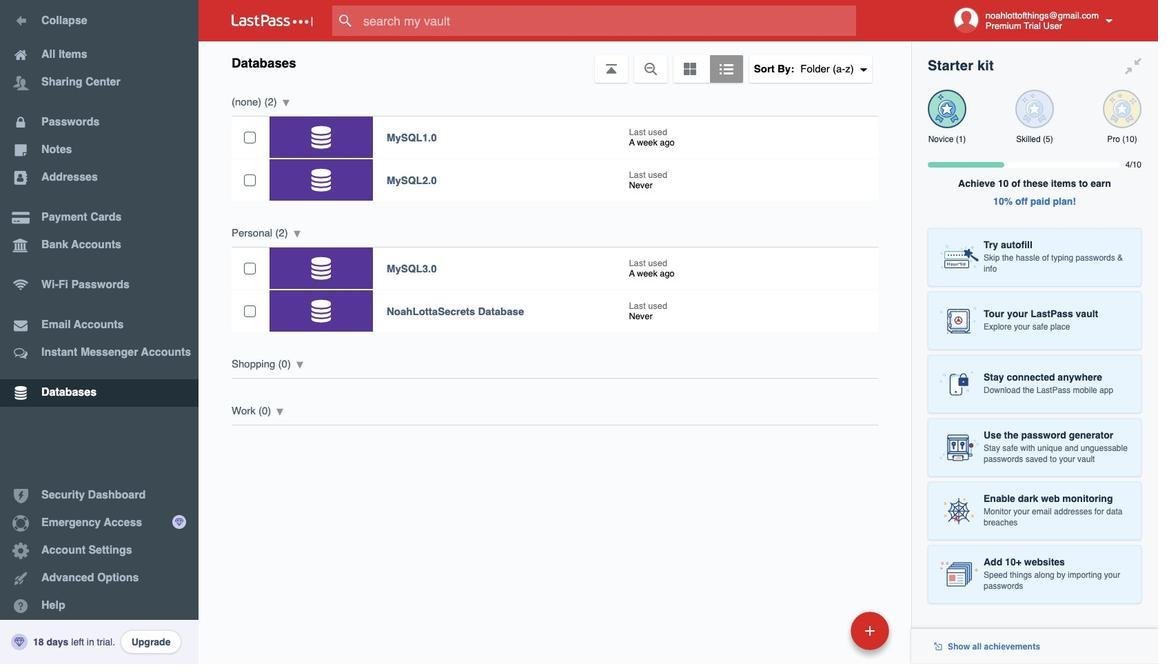 Task type: locate. For each thing, give the bounding box(es) containing it.
vault options navigation
[[199, 41, 912, 83]]

new item element
[[756, 611, 895, 650]]

Search search field
[[332, 6, 883, 36]]

new item navigation
[[756, 608, 898, 664]]

main navigation navigation
[[0, 0, 199, 664]]

lastpass image
[[232, 14, 313, 27]]



Task type: describe. For each thing, give the bounding box(es) containing it.
search my vault text field
[[332, 6, 883, 36]]



Task type: vqa. For each thing, say whether or not it's contained in the screenshot.
LastPass image
yes



